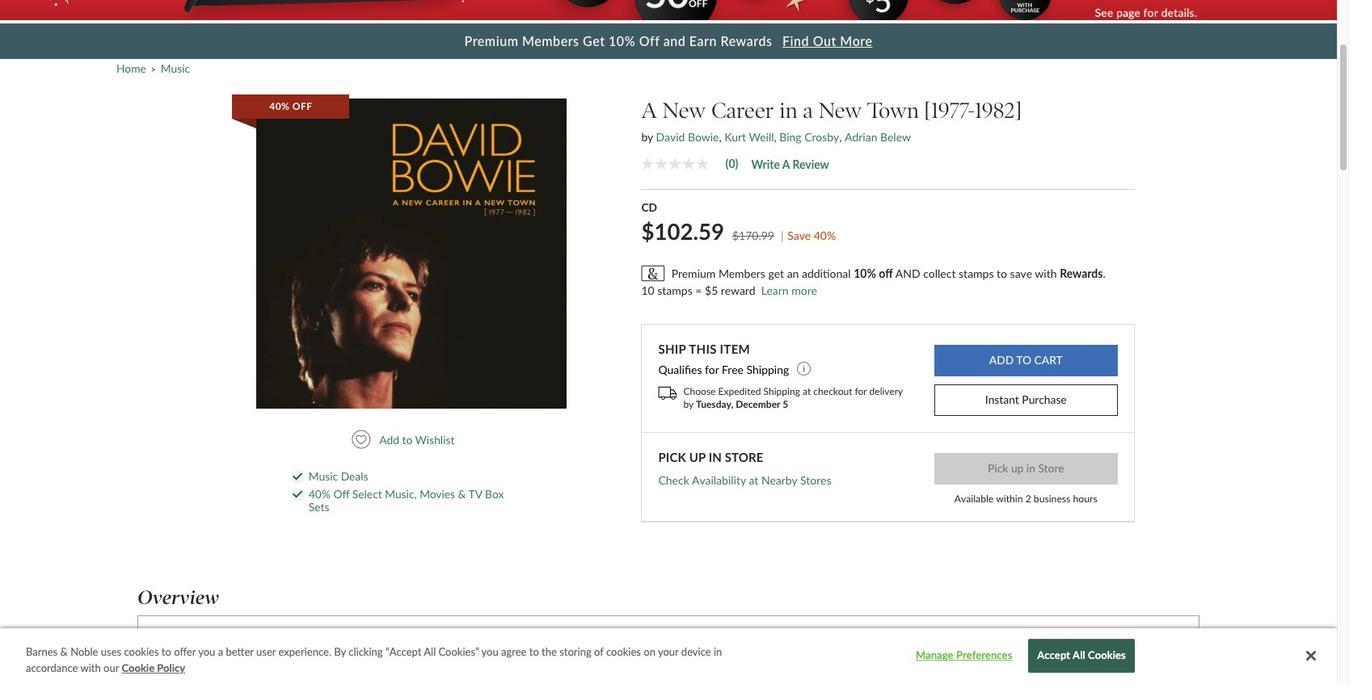Task type: locate. For each thing, give the bounding box(es) containing it.
cookie policy
[[122, 662, 185, 675]]

1 vertical spatial bowie's
[[616, 657, 654, 670]]

offer
[[174, 646, 196, 659]]

members for get
[[719, 267, 766, 281]]

a up (1977-
[[271, 636, 277, 650]]

shipping inside choose expedited shipping at checkout for delivery by
[[764, 385, 800, 397]]

1 vertical spatial stamps
[[658, 284, 693, 298]]

0 horizontal spatial music
[[161, 61, 190, 75]]

members left get
[[522, 33, 579, 48]]

0 vertical spatial shipping
[[747, 363, 789, 377]]

1 horizontal spatial 10%
[[854, 267, 876, 281]]

2 horizontal spatial town
[[1031, 636, 1056, 650]]

box
[[485, 487, 504, 501]]

40% inside 40% off link
[[269, 100, 290, 112]]

, left kurt
[[719, 130, 722, 144]]

1 vertical spatial for
[[855, 385, 867, 397]]

user
[[256, 646, 276, 659]]

members for get
[[522, 33, 579, 48]]

bowie's
[[507, 636, 545, 650], [616, 657, 654, 670]]

2 cookies from the left
[[606, 646, 641, 659]]

2 vertical spatial career
[[154, 657, 185, 670]]

david bowie link
[[656, 130, 719, 144]]

1 horizontal spatial off
[[639, 33, 660, 48]]

0 vertical spatial stamps
[[959, 267, 994, 281]]

0 vertical spatial for
[[705, 363, 719, 377]]

chronicles
[[324, 657, 374, 670]]

you left agree
[[482, 646, 499, 659]]

2 you from the left
[[482, 646, 499, 659]]

shipping
[[747, 363, 789, 377], [764, 385, 800, 397]]

the left storing
[[542, 646, 557, 659]]

music for music
[[161, 61, 190, 75]]

town up these
[[1031, 636, 1056, 650]]

(1977-
[[259, 657, 292, 670]]

in down third
[[188, 657, 196, 670]]

1 horizontal spatial &
[[458, 487, 466, 501]]

1 horizontal spatial you
[[482, 646, 499, 659]]

cookies up cookie
[[124, 646, 159, 659]]

0 horizontal spatial that
[[221, 677, 241, 685]]

in right device on the bottom right
[[714, 646, 722, 659]]

available
[[955, 493, 994, 505]]

music right home link
[[161, 61, 190, 75]]

include
[[678, 657, 714, 670]]

with
[[1035, 267, 1057, 281], [80, 662, 101, 675], [276, 677, 298, 685]]

0 vertical spatial that
[[1156, 657, 1176, 670]]

accept all cookies
[[1038, 650, 1126, 663]]

10% inside premium members get an additional 10% off and collect stamps to save with rewards . 10 stamps = $5 reward learn more
[[854, 267, 876, 281]]

0 horizontal spatial cookies
[[124, 646, 159, 659]]

david up artistically
[[475, 636, 504, 650]]

most
[[439, 657, 464, 670]]

career for a new career in a new town [1977-1982] by david bowie , kurt weill , bing crosby , adrian belew
[[712, 98, 774, 124]]

1 vertical spatial members
[[719, 267, 766, 281]]

the inside barnes & noble uses cookies to offer you a better user experience. by clicking "accept all cookies" you agree to the storing of cookies on your device in accordance with our
[[542, 646, 557, 659]]

40% right check icon
[[309, 487, 331, 501]]

of left these
[[1009, 657, 1019, 670]]

more
[[792, 284, 817, 298]]

stamps right collect
[[959, 267, 994, 281]]

at inside choose expedited shipping at checkout for delivery by
[[803, 385, 811, 397]]

0 vertical spatial david
[[656, 130, 685, 144]]

1 horizontal spatial members
[[719, 267, 766, 281]]

1 horizontal spatial with
[[276, 677, 298, 685]]

pick up in store
[[659, 450, 764, 465]]

town up belew
[[868, 98, 919, 124]]

of right storing
[[594, 646, 604, 659]]

all left most
[[424, 646, 436, 659]]

career inside a new career in a new town
[[154, 657, 185, 670]]

can
[[847, 636, 866, 650]]

to right add
[[402, 433, 413, 447]]

to left the save
[[997, 267, 1008, 281]]

new left your
[[631, 636, 652, 650]]

1 horizontal spatial career
[[712, 98, 774, 124]]

0 horizontal spatial david
[[475, 636, 504, 650]]

of right 'case'
[[850, 677, 860, 685]]

1 horizontal spatial at
[[803, 385, 811, 397]]

&
[[458, 487, 466, 501], [60, 646, 68, 659]]

a inside a new career in a new town [1977-1982] by david bowie , kurt weill , bing crosby , adrian belew
[[642, 98, 657, 124]]

in inside the (1977-1982) chronicles perhaps the most artistically ambitious phase in bowie's career -- one that began with 1977's
[[604, 657, 613, 670]]

town up the began
[[231, 657, 256, 670]]

tv
[[469, 487, 482, 501]]

1 vertical spatial david
[[475, 636, 504, 650]]

a new career in a new town
[[154, 636, 652, 670]]

to right agree
[[529, 646, 539, 659]]

off
[[879, 267, 893, 281]]

bowie's left your
[[616, 657, 654, 670]]

and
[[664, 33, 686, 48]]

0 vertical spatial by
[[642, 130, 653, 144]]

shipping inside ship this item qualifies for free shipping
[[747, 363, 789, 377]]

1 horizontal spatial music
[[309, 470, 338, 484]]

1 vertical spatial career
[[954, 636, 985, 650]]

rewards inside premium members get an additional 10% off and collect stamps to save with rewards . 10 stamps = $5 reward learn more
[[1060, 267, 1103, 281]]

that inside the (1977-1982) chronicles perhaps the most artistically ambitious phase in bowie's career -- one that began with 1977's
[[221, 677, 241, 685]]

career up 'expansions'
[[954, 636, 985, 650]]

albums
[[1052, 657, 1087, 670]]

a inside a new career in a new town
[[621, 636, 628, 650]]

& left tv
[[458, 487, 466, 501]]

bing
[[780, 130, 802, 144]]

with inside the (1977-1982) chronicles perhaps the most artistically ambitious phase in bowie's career -- one that began with 1977's
[[276, 677, 298, 685]]

40% left off
[[269, 100, 290, 112]]

in inside a new career in a new town
[[188, 657, 196, 670]]

off
[[293, 100, 313, 112]]

1 horizontal spatial by
[[684, 398, 694, 411]]

an
[[787, 267, 799, 281]]

career inside a new career in a new town [1977-1982] by david bowie , kurt weill , bing crosby , adrian belew
[[712, 98, 774, 124]]

music inside music deals link
[[309, 470, 338, 484]]

item
[[720, 342, 750, 357]]

a up one
[[199, 657, 205, 670]]

1 vertical spatial with
[[80, 662, 101, 675]]

with down (1977-
[[276, 677, 298, 685]]

premium
[[465, 33, 519, 48], [672, 267, 716, 281]]

qualifies
[[659, 363, 702, 377]]

in right phase
[[604, 657, 613, 670]]

,
[[719, 130, 722, 144], [774, 130, 777, 144], [839, 130, 842, 144], [915, 636, 918, 650]]

town inside a new career in a new town
[[231, 657, 256, 670]]

that right one
[[221, 677, 241, 685]]

case
[[825, 677, 847, 685]]

town inside a new career in a new town [1977-1982] by david bowie , kurt weill , bing crosby , adrian belew
[[868, 98, 919, 124]]

write
[[751, 158, 780, 171]]

0 horizontal spatial by
[[642, 130, 653, 144]]

1 vertical spatial at
[[749, 474, 759, 488]]

0 horizontal spatial stamps
[[658, 284, 693, 298]]

shipping right free
[[747, 363, 789, 377]]

0 vertical spatial with
[[1035, 267, 1057, 281]]

$102.59
[[642, 218, 725, 245]]

barnes & noble uses cookies to offer you a better user experience. by clicking "accept all cookies" you agree to the storing of cookies on your device in accordance with our
[[26, 646, 722, 675]]

adrian belew link
[[845, 130, 911, 144]]

new up david bowie link
[[663, 98, 706, 124]]

at down store
[[749, 474, 759, 488]]

1 vertical spatial by
[[684, 398, 694, 411]]

0 vertical spatial &
[[458, 487, 466, 501]]

music deals
[[309, 470, 368, 484]]

40% off
[[269, 100, 313, 112]]

by left david bowie link
[[642, 130, 653, 144]]

a inside a new career in a new town
[[199, 657, 205, 670]]

2 horizontal spatial with
[[1035, 267, 1057, 281]]

cookies left on
[[606, 646, 641, 659]]

0 vertical spatial members
[[522, 33, 579, 48]]

a inside frustratingly does not include any of the bonus tracks from the '90s rykodisc expansions of these albums -- a situation that seems especially weird in the case of
[[1102, 657, 1107, 670]]

1 horizontal spatial town
[[868, 98, 919, 124]]

by inside a new career in a new town [1977-1982] by david bowie , kurt weill , bing crosby , adrian belew
[[642, 130, 653, 144]]

(1977-1982) chronicles perhaps the most artistically ambitious phase in bowie's career -- one that began with 1977's
[[154, 657, 654, 685]]

stamps left =
[[658, 284, 693, 298]]

1 horizontal spatial premium
[[672, 267, 716, 281]]

home
[[116, 61, 146, 75]]

in up bing
[[780, 98, 798, 124]]

0 horizontal spatial town
[[231, 657, 256, 670]]

off left and
[[639, 33, 660, 48]]

adrian
[[845, 130, 878, 144]]

1 horizontal spatial rewards
[[1060, 267, 1103, 281]]

0 horizontal spatial for
[[705, 363, 719, 377]]

music
[[161, 61, 190, 75], [309, 470, 338, 484]]

bowie's up the ambitious
[[507, 636, 545, 650]]

2 horizontal spatial a
[[921, 636, 927, 650]]

0 horizontal spatial 40%
[[269, 100, 290, 112]]

with inside premium members get an additional 10% off and collect stamps to save with rewards . 10 stamps = $5 reward learn more
[[1035, 267, 1057, 281]]

crosby
[[805, 130, 839, 144]]

0 vertical spatial town
[[868, 98, 919, 124]]

-
[[1090, 657, 1094, 670], [1094, 657, 1099, 670], [188, 677, 192, 685], [192, 677, 196, 685]]

0 horizontal spatial members
[[522, 33, 579, 48]]

2 vertical spatial town
[[231, 657, 256, 670]]

any
[[717, 657, 734, 670]]

1 vertical spatial 10%
[[854, 267, 876, 281]]

be
[[875, 636, 888, 650]]

for left free
[[705, 363, 719, 377]]

off down music deals link
[[333, 487, 350, 501]]

with down noble
[[80, 662, 101, 675]]

0 horizontal spatial career
[[154, 657, 185, 670]]

40% inside 40% off select music, movies & tv box sets
[[309, 487, 331, 501]]

a up bing crosby link
[[803, 98, 813, 124]]

1 horizontal spatial a
[[642, 98, 657, 124]]

bowie
[[688, 130, 719, 144]]

1 vertical spatial &
[[60, 646, 68, 659]]

1 vertical spatial premium
[[672, 267, 716, 281]]

by down choose
[[684, 398, 694, 411]]

a up rykodisc
[[921, 636, 927, 650]]

0 horizontal spatial with
[[80, 662, 101, 675]]

1 horizontal spatial bowie's
[[616, 657, 654, 670]]

town for a new career in a new town
[[231, 657, 256, 670]]

0 vertical spatial music
[[161, 61, 190, 75]]

check
[[659, 474, 690, 488]]

career up "career"
[[154, 657, 185, 670]]

1 horizontal spatial cookies
[[606, 646, 641, 659]]

check image
[[293, 474, 303, 481]]

1 vertical spatial rewards
[[1060, 267, 1103, 281]]

ambitious
[[520, 657, 569, 670]]

perhaps
[[377, 657, 417, 670]]

that down not at bottom
[[1156, 657, 1176, 670]]

at left "checkout" in the bottom of the page
[[803, 385, 811, 397]]

0 vertical spatial 10%
[[609, 33, 636, 48]]

1 horizontal spatial david
[[656, 130, 685, 144]]

0 horizontal spatial you
[[198, 646, 215, 659]]

david inside a new career in a new town [1977-1982] by david bowie , kurt weill , bing crosby , adrian belew
[[656, 130, 685, 144]]

1 vertical spatial 40%
[[309, 487, 331, 501]]

learn more link
[[761, 283, 817, 301]]

2 vertical spatial with
[[276, 677, 298, 685]]

career up kurt weill link
[[712, 98, 774, 124]]

1 horizontal spatial 40%
[[309, 487, 331, 501]]

for left "delivery"
[[855, 385, 867, 397]]

0 horizontal spatial bowie's
[[507, 636, 545, 650]]

in right weird
[[794, 677, 803, 685]]

& inside 40% off select music, movies & tv box sets
[[458, 487, 466, 501]]

40% off link
[[232, 95, 567, 409]]

a left better at bottom left
[[218, 646, 223, 659]]

[1977-
[[925, 98, 975, 124]]

sets
[[309, 501, 329, 515]]

'90s
[[881, 657, 901, 670]]

the left most
[[420, 657, 436, 670]]

"accept
[[386, 646, 422, 659]]

premium inside premium members get an additional 10% off and collect stamps to save with rewards . 10 stamps = $5 reward learn more
[[672, 267, 716, 281]]

0 horizontal spatial &
[[60, 646, 68, 659]]

10% right get
[[609, 33, 636, 48]]

1 horizontal spatial for
[[855, 385, 867, 397]]

find
[[783, 33, 810, 48]]

0 vertical spatial rewards
[[721, 33, 773, 48]]

manage preferences
[[916, 650, 1013, 663]]

manage preferences button
[[914, 641, 1015, 673]]

10% left off
[[854, 267, 876, 281]]

entire
[[548, 636, 577, 650]]

a right catalog,
[[621, 636, 628, 650]]

0 vertical spatial 40%
[[269, 100, 290, 112]]

learn
[[761, 284, 789, 298]]

delivery
[[870, 385, 903, 397]]

1 vertical spatial music
[[309, 470, 338, 484]]

(0)
[[726, 157, 739, 170]]

0 horizontal spatial premium
[[465, 33, 519, 48]]

0 horizontal spatial off
[[333, 487, 350, 501]]

0 horizontal spatial a
[[621, 636, 628, 650]]

david left bowie
[[656, 130, 685, 144]]

with right the save
[[1035, 267, 1057, 281]]

a down frustratingly
[[1102, 657, 1107, 670]]

write a review button
[[751, 158, 829, 171]]

rewards right earn
[[721, 33, 773, 48]]

0 vertical spatial career
[[712, 98, 774, 124]]

1 horizontal spatial all
[[1073, 650, 1086, 663]]

0 vertical spatial premium
[[465, 33, 519, 48]]

career
[[154, 677, 185, 685]]

rewards right the save
[[1060, 267, 1103, 281]]

tracks
[[803, 657, 832, 670]]

music,
[[385, 487, 417, 501]]

you right offer
[[198, 646, 215, 659]]

comprehensive
[[280, 636, 355, 650]]

5
[[783, 398, 789, 411]]

instant purchase button
[[934, 385, 1118, 416]]

0 vertical spatial at
[[803, 385, 811, 397]]

None submit
[[934, 346, 1118, 377], [934, 454, 1118, 485], [934, 346, 1118, 377], [934, 454, 1118, 485]]

a up david bowie link
[[642, 98, 657, 124]]

& inside barnes & noble uses cookies to offer you a better user experience. by clicking "accept all cookies" you agree to the storing of cookies on your device in accordance with our
[[60, 646, 68, 659]]

members inside premium members get an additional 10% off and collect stamps to save with rewards . 10 stamps = $5 reward learn more
[[719, 267, 766, 281]]

10
[[642, 284, 655, 298]]

all right accept
[[1073, 650, 1086, 663]]

bowie's inside the (1977-1982) chronicles perhaps the most artistically ambitious phase in bowie's career -- one that began with 1977's
[[616, 657, 654, 670]]

0 horizontal spatial all
[[424, 646, 436, 659]]

review
[[793, 158, 829, 171]]

members up reward
[[719, 267, 766, 281]]

1 vertical spatial shipping
[[764, 385, 800, 397]]

by
[[334, 646, 346, 659]]

music right check image
[[309, 470, 338, 484]]

cyber week deals! shop now image
[[0, 0, 1337, 20]]

new
[[663, 98, 706, 124], [819, 98, 862, 124], [631, 636, 652, 650], [930, 636, 951, 650], [1007, 636, 1028, 650], [207, 657, 229, 670]]

not
[[1148, 636, 1165, 650]]

0 horizontal spatial rewards
[[721, 33, 773, 48]]

to inside premium members get an additional 10% off and collect stamps to save with rewards . 10 stamps = $5 reward learn more
[[997, 267, 1008, 281]]

1 vertical spatial that
[[221, 677, 241, 685]]

in inside frustratingly does not include any of the bonus tracks from the '90s rykodisc expansions of these albums -- a situation that seems especially weird in the case of
[[794, 677, 803, 685]]

1982]
[[975, 98, 1022, 124]]

1 vertical spatial off
[[333, 487, 350, 501]]

& up accordance at the bottom of page
[[60, 646, 68, 659]]

instant purchase
[[986, 393, 1067, 407]]

policy
[[157, 662, 185, 675]]

shipping up 5
[[764, 385, 800, 397]]

1 horizontal spatial that
[[1156, 657, 1176, 670]]



Task type: vqa. For each thing, say whether or not it's contained in the screenshot.
'The'
yes



Task type: describe. For each thing, give the bounding box(es) containing it.
a inside barnes & noble uses cookies to offer you a better user experience. by clicking "accept all cookies" you agree to the storing of cookies on your device in accordance with our
[[218, 646, 223, 659]]

the up weird
[[750, 657, 767, 670]]

get
[[583, 33, 605, 48]]

40% for 40% off
[[269, 100, 290, 112]]

a for a new career in a new town [1977-1982] by david bowie , kurt weill , bing crosby , adrian belew
[[642, 98, 657, 124]]

artistically
[[467, 657, 517, 670]]

cookies
[[1088, 650, 1126, 663]]

tuesday, december 5
[[696, 398, 789, 411]]

for inside choose expedited shipping at checkout for delivery by
[[855, 385, 867, 397]]

who
[[819, 636, 844, 650]]

home link
[[116, 61, 146, 75]]

, left bing
[[774, 130, 777, 144]]

the down i
[[862, 657, 878, 670]]

in up (1977-
[[259, 636, 268, 650]]

uses
[[101, 646, 121, 659]]

the down tracks at the bottom right of page
[[805, 677, 822, 685]]

of right series at the left bottom
[[463, 636, 473, 650]]

more
[[840, 33, 873, 48]]

a for a new career in a new town
[[621, 636, 628, 650]]

, left adrian
[[839, 130, 842, 144]]

music for music deals
[[309, 470, 338, 484]]

off inside 40% off select music, movies & tv box sets
[[333, 487, 350, 501]]

seems
[[678, 677, 709, 685]]

get
[[769, 267, 784, 281]]

=
[[696, 284, 702, 298]]

$5
[[705, 284, 718, 298]]

up
[[689, 450, 706, 465]]

that inside frustratingly does not include any of the bonus tracks from the '90s rykodisc expansions of these albums -- a situation that seems especially weird in the case of
[[1156, 657, 1176, 670]]

add to wishlist
[[379, 433, 455, 447]]

, up rykodisc
[[915, 636, 918, 650]]

a right write
[[783, 158, 790, 171]]

.
[[1103, 267, 1106, 281]]

a up 'expansions'
[[999, 636, 1004, 650]]

cookie policy link
[[122, 661, 185, 677]]

0 horizontal spatial at
[[749, 474, 759, 488]]

earn
[[690, 33, 717, 48]]

accept
[[1038, 650, 1071, 663]]

checkout
[[814, 385, 853, 397]]

business hours
[[1034, 493, 1098, 505]]

cd
[[642, 201, 657, 215]]

add to wishlist link
[[352, 431, 462, 450]]

frustratingly does not include any of the bonus tracks from the '90s rykodisc expansions of these albums -- a situation that seems especially weird in the case of
[[678, 636, 1176, 685]]

our
[[104, 662, 119, 675]]

for inside ship this item qualifies for free shipping
[[705, 363, 719, 377]]

expedited
[[718, 385, 761, 397]]

movies
[[420, 487, 455, 501]]

in up 'expansions'
[[987, 636, 996, 650]]

overview
[[137, 587, 219, 610]]

music deals link
[[309, 470, 368, 484]]

town for a new career in a new town [1977-1982] by david bowie , kurt weill , bing crosby , adrian belew
[[868, 98, 919, 124]]

pick
[[659, 450, 686, 465]]

deluxe
[[358, 636, 391, 650]]

music link
[[161, 61, 190, 75]]

of right the any
[[737, 657, 747, 670]]

manage
[[916, 650, 954, 663]]

check image
[[293, 491, 303, 499]]

better
[[226, 646, 254, 659]]

belew
[[881, 130, 911, 144]]

a inside a new career in a new town [1977-1982] by david bowie , kurt weill , bing crosby , adrian belew
[[803, 98, 813, 124]]

preferences
[[957, 650, 1013, 663]]

new up one
[[207, 657, 229, 670]]

premium for premium members get an additional 10% off and collect stamps to save with rewards . 10 stamps = $5 reward learn more
[[672, 267, 716, 281]]

the
[[154, 636, 173, 650]]

kurt weill link
[[725, 130, 774, 144]]

by inside choose expedited shipping at checkout for delivery by
[[684, 398, 694, 411]]

1 you from the left
[[198, 646, 215, 659]]

wishlist
[[415, 433, 455, 447]]

new career in a new town [1977-1982] image
[[256, 98, 567, 409]]

40% off select music, movies & tv box sets
[[309, 487, 504, 515]]

0 vertical spatial bowie's
[[507, 636, 545, 650]]

new up rykodisc
[[930, 636, 951, 650]]

phase
[[572, 657, 601, 670]]

career for a new career in a new town
[[154, 657, 185, 670]]

clicking
[[349, 646, 383, 659]]

who can i be now link
[[819, 636, 915, 650]]

in inside a new career in a new town [1977-1982] by david bowie , kurt weill , bing crosby , adrian belew
[[780, 98, 798, 124]]

purchase
[[1022, 393, 1067, 407]]

from
[[835, 657, 859, 670]]

accept all cookies button
[[1029, 640, 1135, 674]]

1982)
[[292, 657, 321, 670]]

2
[[1026, 493, 1032, 505]]

0 horizontal spatial 10%
[[609, 33, 636, 48]]

with inside barnes & noble uses cookies to offer you a better user experience. by clicking "accept all cookies" you agree to the storing of cookies on your device in accordance with our
[[80, 662, 101, 675]]

choose expedited shipping at checkout for delivery by
[[684, 385, 903, 411]]

of inside barnes & noble uses cookies to offer you a better user experience. by clicking "accept all cookies" you agree to the storing of cookies on your device in accordance with our
[[594, 646, 604, 659]]

out
[[813, 33, 837, 48]]

who can i be now , a new career in a new town
[[819, 636, 1056, 650]]

(0) button
[[642, 157, 751, 170]]

all inside button
[[1073, 650, 1086, 663]]

cookie
[[122, 662, 155, 675]]

cookies"
[[439, 646, 479, 659]]

in inside barnes & noble uses cookies to offer you a better user experience. by clicking "accept all cookies" you agree to the storing of cookies on your device in accordance with our
[[714, 646, 722, 659]]

1 cookies from the left
[[124, 646, 159, 659]]

0 vertical spatial off
[[639, 33, 660, 48]]

40% for 40% off select music, movies & tv box sets
[[309, 487, 331, 501]]

instant
[[986, 393, 1020, 407]]

on
[[644, 646, 656, 659]]

privacy alert dialog
[[0, 629, 1337, 685]]

store
[[725, 450, 764, 465]]

1 vertical spatial town
[[1031, 636, 1056, 650]]

2 horizontal spatial career
[[954, 636, 985, 650]]

installment
[[202, 636, 257, 650]]

began
[[244, 677, 274, 685]]

premium members get 10% off and earn rewards find out more
[[465, 33, 873, 48]]

december
[[736, 398, 781, 411]]

free
[[722, 363, 744, 377]]

new up 'crosby'
[[819, 98, 862, 124]]

a new career in a new town [1977-1982] by david bowie , kurt weill , bing crosby , adrian belew
[[642, 98, 1022, 144]]

device
[[682, 646, 711, 659]]

david for new
[[656, 130, 685, 144]]

kurt
[[725, 130, 746, 144]]

$102.59 $170.99
[[642, 218, 775, 245]]

situation
[[1110, 657, 1153, 670]]

premium for premium members get 10% off and earn rewards find out more
[[465, 33, 519, 48]]

i
[[869, 636, 872, 650]]

all inside barnes & noble uses cookies to offer you a better user experience. by clicking "accept all cookies" you agree to the storing of cookies on your device in accordance with our
[[424, 646, 436, 659]]

the inside the (1977-1982) chronicles perhaps the most artistically ambitious phase in bowie's career -- one that began with 1977's
[[420, 657, 436, 670]]

availability
[[692, 474, 746, 488]]

david for comprehensive
[[475, 636, 504, 650]]

bonus
[[769, 657, 800, 670]]

accordance
[[26, 662, 78, 675]]

storing
[[560, 646, 592, 659]]

deals
[[341, 470, 368, 484]]

to up policy
[[162, 646, 171, 659]]

new up these
[[1007, 636, 1028, 650]]

your
[[658, 646, 679, 659]]

write a review
[[751, 158, 829, 171]]

ship this item qualifies for free shipping
[[659, 342, 792, 377]]

1 horizontal spatial stamps
[[959, 267, 994, 281]]



